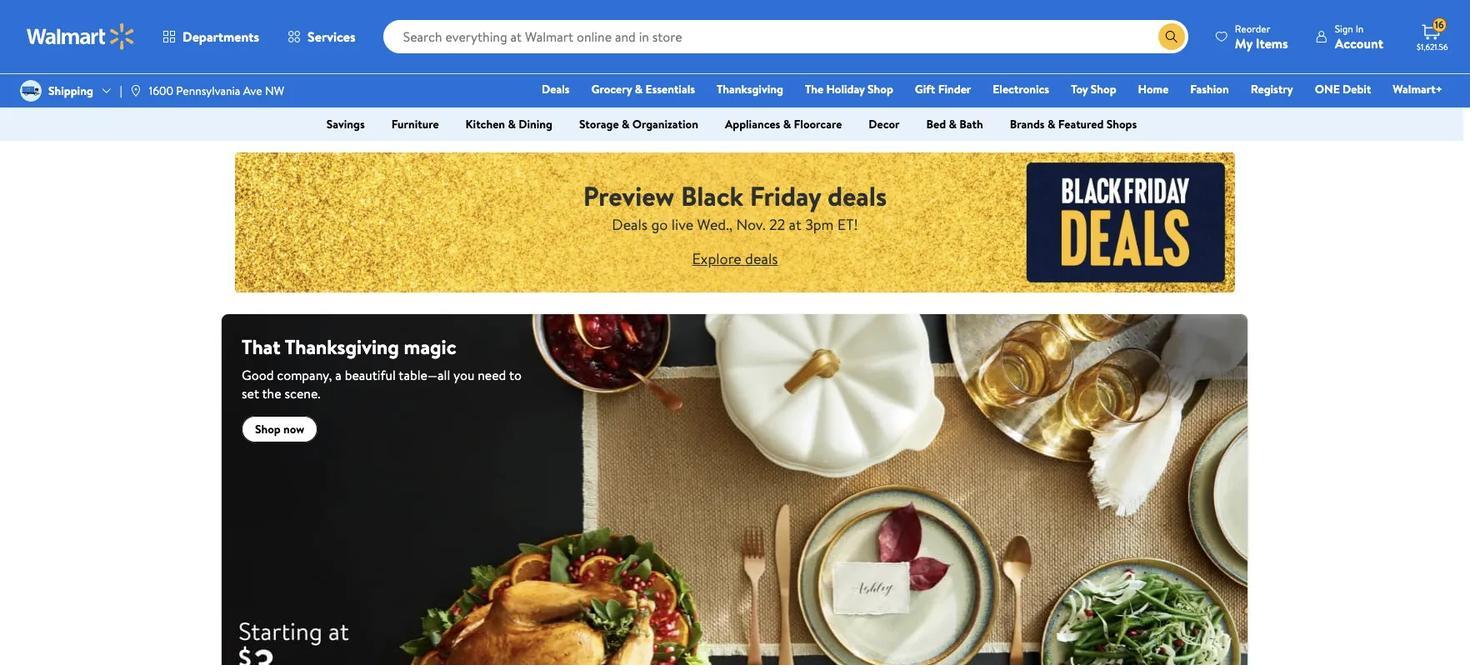 Task type: describe. For each thing, give the bounding box(es) containing it.
one debit link
[[1307, 80, 1379, 98]]

& for bath
[[949, 116, 957, 133]]

2 horizontal spatial shop
[[1091, 81, 1116, 98]]

bed & bath button
[[913, 111, 997, 138]]

featured
[[1058, 116, 1104, 133]]

walmart image
[[27, 23, 135, 50]]

toy shop link
[[1064, 80, 1124, 98]]

to
[[509, 366, 522, 384]]

explore
[[692, 248, 742, 269]]

services button
[[273, 17, 370, 57]]

& for dining
[[508, 116, 516, 133]]

the
[[262, 384, 281, 403]]

1 vertical spatial deals
[[745, 248, 778, 269]]

need
[[478, 366, 506, 384]]

gift
[[915, 81, 935, 98]]

services
[[308, 28, 356, 46]]

good
[[242, 366, 274, 384]]

now
[[283, 421, 304, 438]]

departments
[[183, 28, 259, 46]]

scene.
[[285, 384, 320, 403]]

organization
[[632, 116, 698, 133]]

magic
[[404, 333, 456, 361]]

home
[[1138, 81, 1169, 98]]

thanksgiving link
[[709, 80, 791, 98]]

account
[[1335, 34, 1383, 52]]

dining
[[519, 116, 553, 133]]

deals inside preview black friday deals deals go live wed., nov. 22 at 3pm et!
[[612, 214, 648, 235]]

electronics link
[[985, 80, 1057, 98]]

electronics
[[993, 81, 1049, 98]]

et!
[[837, 214, 858, 235]]

the holiday shop
[[805, 81, 893, 98]]

deals inside preview black friday deals deals go live wed., nov. 22 at 3pm et!
[[828, 177, 887, 214]]

debit
[[1343, 81, 1371, 98]]

search icon image
[[1165, 30, 1178, 43]]

nw
[[265, 82, 284, 99]]

registry link
[[1243, 80, 1301, 98]]

finder
[[938, 81, 971, 98]]

go
[[651, 214, 668, 235]]

storage & organization button
[[566, 111, 712, 138]]

0 vertical spatial deals
[[542, 81, 570, 98]]

nov.
[[736, 214, 766, 235]]

16
[[1435, 18, 1444, 32]]

one debit
[[1315, 81, 1371, 98]]

beautiful
[[345, 366, 396, 384]]

shops
[[1107, 116, 1137, 133]]

preview black friday deals deals go live wed., nov. 22 at 3pm et!
[[583, 177, 887, 235]]

a
[[335, 366, 342, 384]]

savings button
[[313, 111, 378, 138]]

preview
[[583, 177, 674, 214]]

walmart+ link
[[1385, 80, 1450, 98]]

pennsylvania
[[176, 82, 240, 99]]

brands & featured shops button
[[997, 111, 1150, 138]]

sign in account
[[1335, 21, 1383, 52]]

home link
[[1131, 80, 1176, 98]]

black
[[681, 177, 743, 214]]

kitchen & dining button
[[452, 111, 566, 138]]

0 vertical spatial thanksgiving
[[717, 81, 783, 98]]

deals link
[[534, 80, 577, 98]]

sign
[[1335, 21, 1353, 35]]

reorder my items
[[1235, 21, 1288, 52]]

in
[[1356, 21, 1364, 35]]

my
[[1235, 34, 1253, 52]]

explore deals
[[692, 248, 778, 269]]

3pm
[[805, 214, 834, 235]]

appliances
[[725, 116, 780, 133]]

22
[[769, 214, 785, 235]]



Task type: vqa. For each thing, say whether or not it's contained in the screenshot.
Deals LINK
yes



Task type: locate. For each thing, give the bounding box(es) containing it.
1 vertical spatial thanksgiving
[[285, 333, 399, 361]]

thanksgiving up a
[[285, 333, 399, 361]]

kitchen & dining
[[466, 116, 553, 133]]

you
[[453, 366, 474, 384]]

 image right |
[[129, 84, 142, 98]]

& inside 'dropdown button'
[[949, 116, 957, 133]]

fashion link
[[1183, 80, 1237, 98]]

set
[[242, 384, 259, 403]]

thanksgiving inside that thanksgiving magic good company, a beautiful table—all you need to set the scene.
[[285, 333, 399, 361]]

holiday
[[826, 81, 865, 98]]

company,
[[277, 366, 332, 384]]

1600 pennsylvania ave nw
[[149, 82, 284, 99]]

1600
[[149, 82, 173, 99]]

deals left go
[[612, 214, 648, 235]]

& for floorcare
[[783, 116, 791, 133]]

$1,621.56
[[1417, 41, 1448, 53]]

& left dining
[[508, 116, 516, 133]]

registry
[[1251, 81, 1293, 98]]

0 horizontal spatial deals
[[745, 248, 778, 269]]

 image left shipping
[[20, 80, 42, 102]]

 image
[[20, 80, 42, 102], [129, 84, 142, 98]]

that thanksgiving magic good company, a beautiful table—all you need to set the scene.
[[242, 333, 522, 403]]

shop right toy on the right top of the page
[[1091, 81, 1116, 98]]

walmart+
[[1393, 81, 1443, 98]]

brands
[[1010, 116, 1045, 133]]

& inside dropdown button
[[1048, 116, 1056, 133]]

&
[[635, 81, 643, 98], [508, 116, 516, 133], [622, 116, 630, 133], [783, 116, 791, 133], [949, 116, 957, 133], [1048, 116, 1056, 133]]

floorcare
[[794, 116, 842, 133]]

 image for shipping
[[20, 80, 42, 102]]

deals
[[542, 81, 570, 98], [612, 214, 648, 235]]

0 vertical spatial deals
[[828, 177, 887, 214]]

1 horizontal spatial deals
[[828, 177, 887, 214]]

& right storage
[[622, 116, 630, 133]]

0 horizontal spatial shop
[[255, 421, 281, 438]]

& right brands at right top
[[1048, 116, 1056, 133]]

& for organization
[[622, 116, 630, 133]]

toy shop
[[1071, 81, 1116, 98]]

& right bed
[[949, 116, 957, 133]]

Walmart Site-Wide search field
[[383, 20, 1188, 53]]

appliances & floorcare
[[725, 116, 842, 133]]

 image for 1600 pennsylvania ave nw
[[129, 84, 142, 98]]

fashion
[[1190, 81, 1229, 98]]

thanksgiving up appliances
[[717, 81, 783, 98]]

that
[[242, 333, 281, 361]]

clear search field text image
[[1138, 30, 1152, 43]]

shop now link
[[242, 416, 318, 443]]

kitchen
[[466, 116, 505, 133]]

0 horizontal spatial deals
[[542, 81, 570, 98]]

at
[[789, 214, 802, 235]]

deals
[[828, 177, 887, 214], [745, 248, 778, 269]]

decor
[[869, 116, 900, 133]]

1 horizontal spatial deals
[[612, 214, 648, 235]]

furniture
[[392, 116, 439, 133]]

shop left the now
[[255, 421, 281, 438]]

shop now
[[255, 421, 304, 438]]

1 horizontal spatial thanksgiving
[[717, 81, 783, 98]]

deals up dining
[[542, 81, 570, 98]]

decor button
[[855, 111, 913, 138]]

savings
[[326, 116, 365, 133]]

reorder
[[1235, 21, 1270, 35]]

toy
[[1071, 81, 1088, 98]]

the
[[805, 81, 824, 98]]

friday
[[750, 177, 821, 214]]

thanksgiving
[[717, 81, 783, 98], [285, 333, 399, 361]]

gift finder link
[[907, 80, 979, 98]]

storage & organization
[[579, 116, 698, 133]]

brands & featured shops
[[1010, 116, 1137, 133]]

departments button
[[148, 17, 273, 57]]

preview black friday deals image
[[235, 152, 1235, 293]]

the holiday shop link
[[798, 80, 901, 98]]

essentials
[[645, 81, 695, 98]]

storage
[[579, 116, 619, 133]]

ave
[[243, 82, 262, 99]]

deals down nov.
[[745, 248, 778, 269]]

one
[[1315, 81, 1340, 98]]

1 horizontal spatial  image
[[129, 84, 142, 98]]

0 horizontal spatial  image
[[20, 80, 42, 102]]

& right grocery
[[635, 81, 643, 98]]

|
[[120, 82, 122, 99]]

1 horizontal spatial shop
[[868, 81, 893, 98]]

items
[[1256, 34, 1288, 52]]

live
[[672, 214, 694, 235]]

grocery & essentials link
[[584, 80, 703, 98]]

deals right the at
[[828, 177, 887, 214]]

bath
[[960, 116, 983, 133]]

& for essentials
[[635, 81, 643, 98]]

0 horizontal spatial thanksgiving
[[285, 333, 399, 361]]

& for featured
[[1048, 116, 1056, 133]]

gift finder
[[915, 81, 971, 98]]

grocery & essentials
[[591, 81, 695, 98]]

table—all
[[399, 366, 450, 384]]

appliances & floorcare button
[[712, 111, 855, 138]]

& left floorcare
[[783, 116, 791, 133]]

bed
[[926, 116, 946, 133]]

explore deals link
[[692, 248, 778, 269]]

Search search field
[[383, 20, 1188, 53]]

wed.,
[[697, 214, 733, 235]]

grocery
[[591, 81, 632, 98]]

shop right holiday on the right
[[868, 81, 893, 98]]

1 vertical spatial deals
[[612, 214, 648, 235]]

shipping
[[48, 82, 93, 99]]



